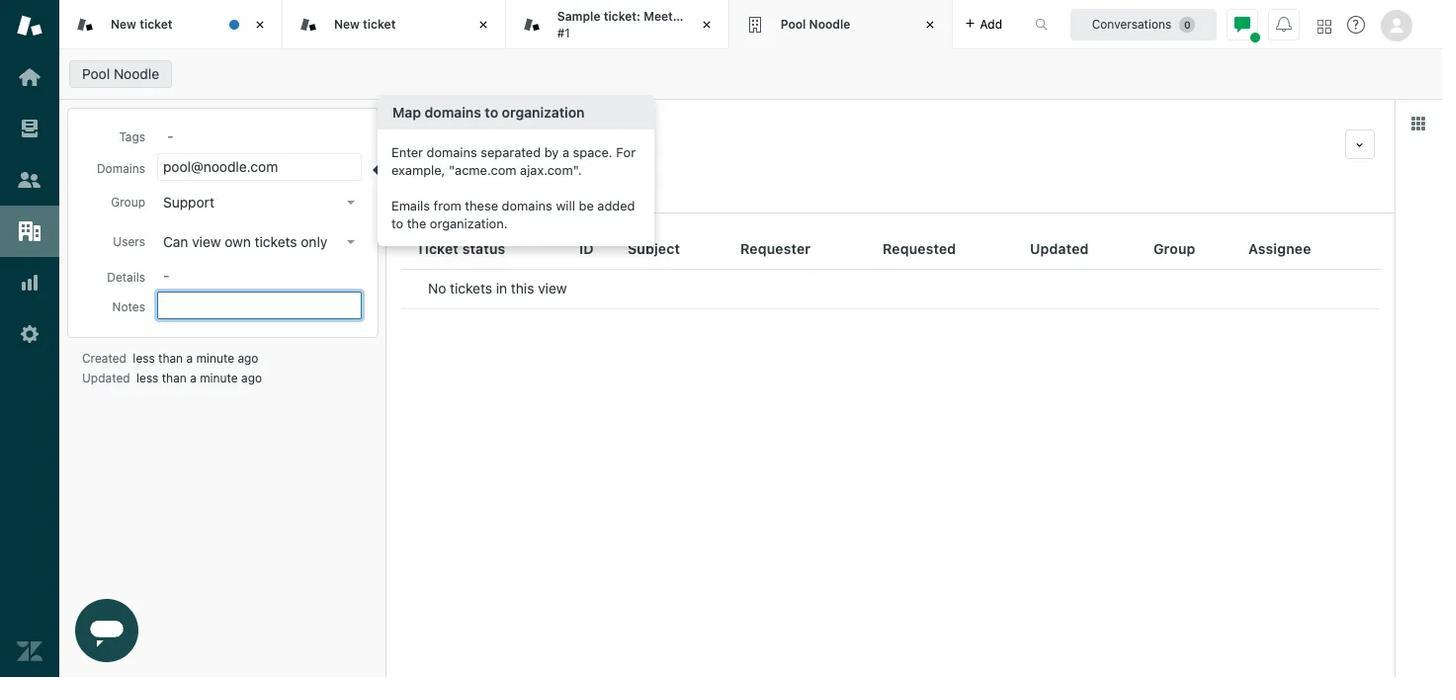 Task type: locate. For each thing, give the bounding box(es) containing it.
1 horizontal spatial pool noodle
[[781, 17, 851, 31]]

0 horizontal spatial ticket
[[140, 17, 173, 31]]

0 vertical spatial minute
[[196, 351, 234, 366]]

1 horizontal spatial ticket
[[363, 17, 396, 31]]

1 horizontal spatial tickets
[[450, 280, 492, 297]]

new
[[111, 17, 136, 31], [334, 17, 360, 31]]

related
[[607, 189, 655, 206]]

1 vertical spatial users
[[113, 234, 145, 249]]

ticket
[[699, 9, 732, 24], [140, 17, 173, 31], [363, 17, 396, 31]]

1 vertical spatial updated
[[82, 371, 130, 386]]

1 horizontal spatial users
[[512, 189, 549, 206]]

1 vertical spatial domains
[[427, 144, 477, 160]]

1 horizontal spatial pool
[[781, 17, 806, 31]]

less
[[133, 351, 155, 366], [137, 371, 159, 386]]

less right created
[[133, 351, 155, 366]]

reporting image
[[17, 270, 43, 296]]

map domains to organization
[[393, 103, 585, 120]]

view right the this
[[538, 280, 567, 297]]

pool noodle tab
[[729, 0, 953, 49]]

0 horizontal spatial new
[[111, 17, 136, 31]]

close image inside pool noodle tab
[[920, 15, 940, 35]]

domains left will
[[502, 197, 553, 213]]

status
[[463, 240, 506, 257]]

from
[[434, 197, 462, 213]]

1 horizontal spatial view
[[538, 280, 567, 297]]

0 vertical spatial less
[[133, 351, 155, 366]]

1 vertical spatial group
[[1154, 240, 1196, 257]]

ajax.com".
[[520, 162, 582, 177]]

2 horizontal spatial ticket
[[699, 9, 732, 24]]

1 vertical spatial the
[[407, 215, 426, 231]]

pool up secondary element
[[781, 17, 806, 31]]

get help image
[[1348, 16, 1366, 34]]

to
[[485, 103, 498, 120], [392, 215, 404, 231]]

new ticket tab
[[59, 0, 283, 49], [283, 0, 506, 49]]

can view own tickets only button
[[157, 228, 363, 256]]

tab
[[506, 0, 732, 49]]

0 horizontal spatial users
[[113, 234, 145, 249]]

3 close image from the left
[[697, 15, 717, 35]]

0 vertical spatial domains
[[425, 103, 481, 120]]

domains up "acme.com
[[427, 144, 477, 160]]

None text field
[[455, 130, 1338, 159]]

1 vertical spatial ago
[[241, 371, 262, 386]]

the inside emails from these domains will be added to the organization.
[[407, 215, 426, 231]]

4 close image from the left
[[920, 15, 940, 35]]

icon_org image
[[406, 130, 446, 169]]

2 vertical spatial domains
[[502, 197, 553, 213]]

enter domains separated by a space. for example, "acme.com ajax.com".
[[392, 144, 636, 177]]

close image for pool noodle tab
[[920, 15, 940, 35]]

be
[[579, 197, 594, 213]]

0 horizontal spatial tickets
[[255, 233, 297, 250]]

1 horizontal spatial the
[[676, 9, 695, 24]]

0 horizontal spatial to
[[392, 215, 404, 231]]

0 horizontal spatial pool
[[82, 65, 110, 82]]

0 horizontal spatial the
[[407, 215, 426, 231]]

1 horizontal spatial new
[[334, 17, 360, 31]]

1 (0) from the left
[[458, 189, 478, 206]]

conversations button
[[1071, 8, 1217, 40]]

view inside grid
[[538, 280, 567, 297]]

pool noodle up the "tags"
[[82, 65, 159, 82]]

0 vertical spatial the
[[676, 9, 695, 24]]

own
[[225, 233, 251, 250]]

0 vertical spatial pool
[[781, 17, 806, 31]]

2 (0) from the left
[[552, 189, 571, 206]]

group inside grid
[[1154, 240, 1196, 257]]

admin image
[[17, 321, 43, 347]]

created
[[82, 351, 127, 366]]

new ticket tab up the map at top left
[[283, 0, 506, 49]]

ticket up pool noodle link
[[140, 17, 173, 31]]

users down ajax.com".
[[512, 189, 549, 206]]

support button
[[157, 189, 363, 217]]

1 vertical spatial a
[[186, 351, 193, 366]]

pool noodle up secondary element
[[781, 17, 851, 31]]

0 horizontal spatial noodle
[[114, 65, 159, 82]]

views image
[[17, 116, 43, 141]]

0 vertical spatial noodle
[[809, 17, 851, 31]]

new ticket up the map at top left
[[334, 17, 396, 31]]

grid
[[387, 229, 1395, 677]]

0 horizontal spatial view
[[192, 233, 221, 250]]

1 horizontal spatial updated
[[1030, 240, 1089, 257]]

ticket for 2nd the new ticket tab from the left
[[363, 17, 396, 31]]

notes
[[112, 300, 145, 314]]

tickets (0) link
[[406, 187, 478, 213]]

users for users
[[113, 234, 145, 249]]

example,
[[392, 162, 445, 177]]

users
[[512, 189, 549, 206], [113, 234, 145, 249]]

to up separated
[[485, 103, 498, 120]]

0 horizontal spatial pool noodle
[[82, 65, 159, 82]]

ticket right "meet"
[[699, 9, 732, 24]]

0 horizontal spatial (0)
[[458, 189, 478, 206]]

1 vertical spatial than
[[162, 371, 187, 386]]

1 horizontal spatial noodle
[[809, 17, 851, 31]]

1 horizontal spatial (0)
[[552, 189, 571, 206]]

noodle up secondary element
[[809, 17, 851, 31]]

arrow down image
[[347, 201, 355, 205]]

ticket status
[[416, 240, 506, 257]]

updated inside grid
[[1030, 240, 1089, 257]]

the right "meet"
[[676, 9, 695, 24]]

pool right get started image
[[82, 65, 110, 82]]

(0) inside "link"
[[458, 189, 478, 206]]

1 vertical spatial view
[[538, 280, 567, 297]]

1 vertical spatial pool noodle
[[82, 65, 159, 82]]

noodle
[[809, 17, 851, 31], [114, 65, 159, 82]]

zendesk image
[[17, 639, 43, 664]]

new ticket tab up pool noodle link
[[59, 0, 283, 49]]

close image inside tab
[[697, 15, 717, 35]]

new ticket up pool noodle link
[[111, 17, 173, 31]]

map
[[393, 103, 421, 120]]

(0) left the be
[[552, 189, 571, 206]]

1 vertical spatial tickets
[[450, 280, 492, 297]]

can view own tickets only
[[163, 233, 328, 250]]

ticket:
[[604, 9, 641, 24]]

1 vertical spatial noodle
[[114, 65, 159, 82]]

pool noodle
[[781, 17, 851, 31], [82, 65, 159, 82]]

apps image
[[1411, 116, 1427, 132]]

less down the notes
[[137, 371, 159, 386]]

this
[[511, 280, 534, 297]]

tickets
[[255, 233, 297, 250], [450, 280, 492, 297]]

1 horizontal spatial group
[[1154, 240, 1196, 257]]

domains for to
[[425, 103, 481, 120]]

pool noodle link
[[69, 60, 172, 88]]

tickets right the own
[[255, 233, 297, 250]]

tickets
[[406, 189, 455, 206]]

tickets inside button
[[255, 233, 297, 250]]

group
[[111, 195, 145, 210], [1154, 240, 1196, 257]]

to down emails
[[392, 215, 404, 231]]

ago
[[238, 351, 258, 366], [241, 371, 262, 386]]

tabs tab list
[[59, 0, 1015, 49]]

domains inside emails from these domains will be added to the organization.
[[502, 197, 553, 213]]

0 vertical spatial ago
[[238, 351, 258, 366]]

add button
[[953, 0, 1015, 48]]

1 horizontal spatial new ticket
[[334, 17, 396, 31]]

button displays agent's chat status as online. image
[[1235, 16, 1251, 32]]

0 vertical spatial to
[[485, 103, 498, 120]]

the down emails
[[407, 215, 426, 231]]

get started image
[[17, 64, 43, 90]]

close image for 2nd the new ticket tab from the left
[[473, 15, 493, 35]]

1 new from the left
[[111, 17, 136, 31]]

domains inside enter domains separated by a space. for example, "acme.com ajax.com".
[[427, 144, 477, 160]]

1 vertical spatial to
[[392, 215, 404, 231]]

0 horizontal spatial updated
[[82, 371, 130, 386]]

close image
[[250, 15, 270, 35], [473, 15, 493, 35], [697, 15, 717, 35], [920, 15, 940, 35]]

0 vertical spatial a
[[563, 144, 570, 160]]

2 close image from the left
[[473, 15, 493, 35]]

tickets left in
[[450, 280, 492, 297]]

1 vertical spatial pool
[[82, 65, 110, 82]]

ticket up the map at top left
[[363, 17, 396, 31]]

zendesk support image
[[17, 13, 43, 39]]

minute
[[196, 351, 234, 366], [200, 371, 238, 386]]

0 vertical spatial pool noodle
[[781, 17, 851, 31]]

updated
[[1030, 240, 1089, 257], [82, 371, 130, 386]]

updated inside created less than a minute ago updated less than a minute ago
[[82, 371, 130, 386]]

noodle up the "tags"
[[114, 65, 159, 82]]

domains right the map at top left
[[425, 103, 481, 120]]

the
[[676, 9, 695, 24], [407, 215, 426, 231]]

pool
[[781, 17, 806, 31], [82, 65, 110, 82]]

0 vertical spatial view
[[192, 233, 221, 250]]

domains
[[425, 103, 481, 120], [427, 144, 477, 160], [502, 197, 553, 213]]

for
[[616, 144, 636, 160]]

(0) up organization.
[[458, 189, 478, 206]]

tab containing sample ticket: meet the ticket
[[506, 0, 732, 49]]

0 horizontal spatial new ticket
[[111, 17, 173, 31]]

support
[[163, 194, 215, 211]]

can
[[163, 233, 188, 250]]

a
[[563, 144, 570, 160], [186, 351, 193, 366], [190, 371, 197, 386]]

notifications image
[[1277, 16, 1292, 32]]

users up the details
[[113, 234, 145, 249]]

arrow down image
[[347, 240, 355, 244]]

2 vertical spatial a
[[190, 371, 197, 386]]

add
[[980, 16, 1003, 31]]

0 vertical spatial updated
[[1030, 240, 1089, 257]]

view
[[192, 233, 221, 250], [538, 280, 567, 297]]

0 vertical spatial tickets
[[255, 233, 297, 250]]

than
[[158, 351, 183, 366], [162, 371, 187, 386]]

view right can in the left top of the page
[[192, 233, 221, 250]]

view inside button
[[192, 233, 221, 250]]

1 vertical spatial less
[[137, 371, 159, 386]]

new ticket
[[111, 17, 173, 31], [334, 17, 396, 31]]

0 vertical spatial users
[[512, 189, 549, 206]]

(0)
[[458, 189, 478, 206], [552, 189, 571, 206]]

0 horizontal spatial group
[[111, 195, 145, 210]]



Task type: describe. For each thing, give the bounding box(es) containing it.
#1
[[557, 25, 570, 40]]

tags
[[119, 130, 145, 144]]

separated
[[481, 144, 541, 160]]

requester
[[741, 240, 811, 257]]

pool noodle inside tab
[[781, 17, 851, 31]]

by
[[545, 144, 559, 160]]

organizations image
[[17, 219, 43, 244]]

2 new ticket from the left
[[334, 17, 396, 31]]

noodle inside tab
[[809, 17, 851, 31]]

1 close image from the left
[[250, 15, 270, 35]]

(0) for tickets (0)
[[458, 189, 478, 206]]

users for users (0)
[[512, 189, 549, 206]]

added
[[598, 197, 635, 213]]

1 horizontal spatial to
[[485, 103, 498, 120]]

- field
[[159, 125, 363, 146]]

subject
[[628, 240, 680, 257]]

to inside emails from these domains will be added to the organization.
[[392, 215, 404, 231]]

no
[[428, 280, 446, 297]]

1 new ticket from the left
[[111, 17, 173, 31]]

(0) for users (0)
[[552, 189, 571, 206]]

noodle inside secondary element
[[114, 65, 159, 82]]

ticket
[[416, 240, 459, 257]]

ticket for 2nd the new ticket tab from the right
[[140, 17, 173, 31]]

users (0) link
[[512, 187, 574, 213]]

domains for separated
[[427, 144, 477, 160]]

domains
[[97, 161, 145, 176]]

users (0)
[[512, 189, 571, 206]]

sample ticket: meet the ticket #1
[[557, 9, 732, 40]]

pool@noodle.com
[[163, 158, 278, 175]]

tickets (0)
[[406, 189, 478, 206]]

pool noodle inside secondary element
[[82, 65, 159, 82]]

"acme.com
[[449, 162, 517, 177]]

pool inside tab
[[781, 17, 806, 31]]

in
[[496, 280, 507, 297]]

emails from these domains will be added to the organization.
[[392, 197, 635, 231]]

grid containing ticket status
[[387, 229, 1395, 677]]

secondary element
[[59, 54, 1443, 94]]

will
[[556, 197, 575, 213]]

created less than a minute ago updated less than a minute ago
[[82, 351, 262, 386]]

related link
[[607, 187, 658, 213]]

only
[[301, 233, 328, 250]]

conversations
[[1092, 16, 1172, 31]]

sample
[[557, 9, 601, 24]]

organization
[[502, 103, 585, 120]]

close image for tab containing sample ticket: meet the ticket
[[697, 15, 717, 35]]

enter
[[392, 144, 423, 160]]

emails
[[392, 197, 430, 213]]

these
[[465, 197, 498, 213]]

the inside the 'sample ticket: meet the ticket #1'
[[676, 9, 695, 24]]

1 new ticket tab from the left
[[59, 0, 283, 49]]

meet
[[644, 9, 673, 24]]

2 new from the left
[[334, 17, 360, 31]]

1 vertical spatial minute
[[200, 371, 238, 386]]

no tickets in this view
[[428, 280, 567, 297]]

space.
[[573, 144, 613, 160]]

2 new ticket tab from the left
[[283, 0, 506, 49]]

assignee
[[1249, 240, 1312, 257]]

zendesk products image
[[1318, 19, 1332, 33]]

ticket inside the 'sample ticket: meet the ticket #1'
[[699, 9, 732, 24]]

organization.
[[430, 215, 508, 231]]

pool inside secondary element
[[82, 65, 110, 82]]

id
[[579, 240, 594, 257]]

0 vertical spatial than
[[158, 351, 183, 366]]

0 vertical spatial group
[[111, 195, 145, 210]]

details
[[107, 270, 145, 285]]

a inside enter domains separated by a space. for example, "acme.com ajax.com".
[[563, 144, 570, 160]]

customers image
[[17, 167, 43, 193]]

requested
[[883, 240, 957, 257]]

main element
[[0, 0, 59, 677]]



Task type: vqa. For each thing, say whether or not it's contained in the screenshot.
section on the top containing Suite Professional trial ends in
no



